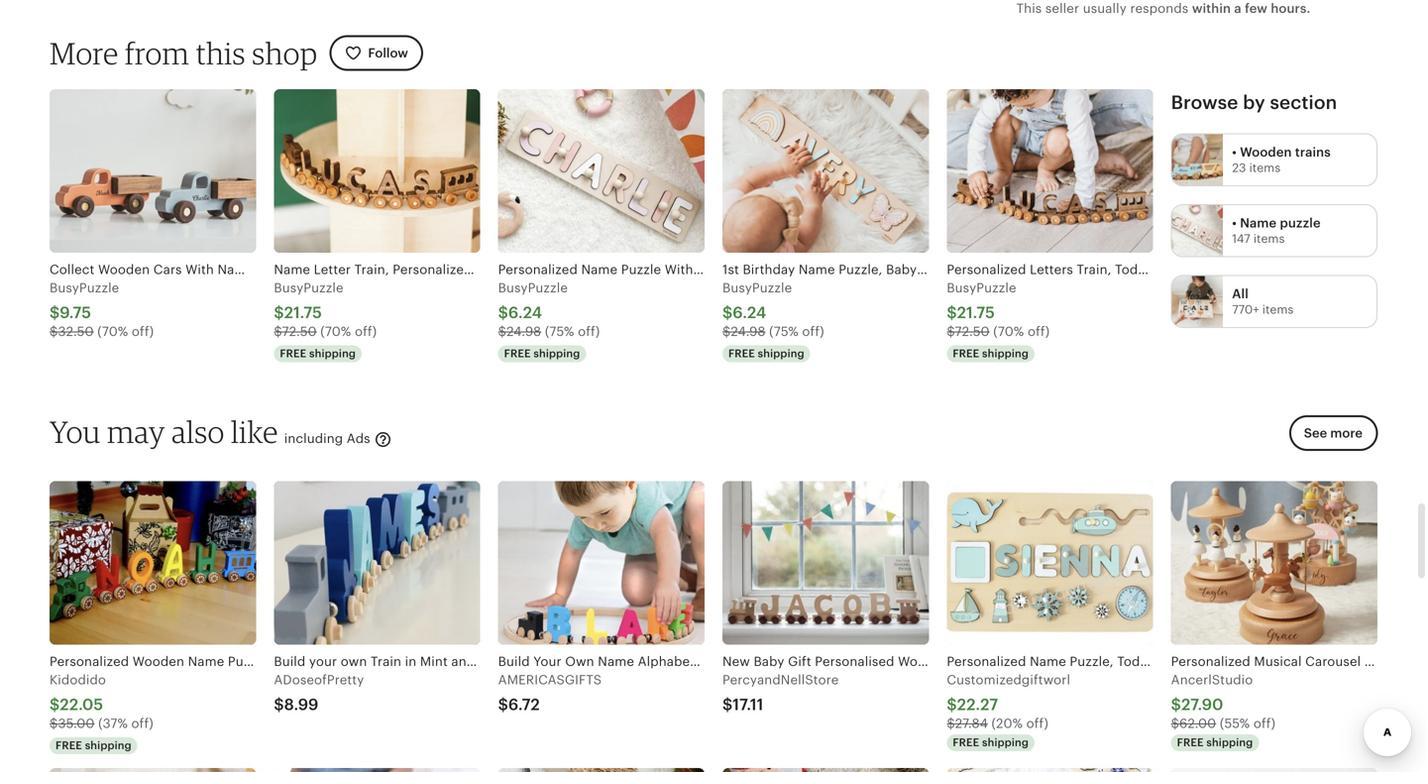 Task type: vqa. For each thing, say whether or not it's contained in the screenshot.


Task type: describe. For each thing, give the bounding box(es) containing it.
free for the "personalized wooden name puzzle, wooden alphabet train, gift for kids, personalized baby gift" "image"
[[56, 739, 82, 752]]

6.24 for 1st birthday name puzzle, baby gift personalized, montessori toddler toys, custom gifts for kids, first christmas gift, nursery name sign image
[[733, 304, 767, 322]]

items for name
[[1254, 232, 1285, 246]]

(70% for name letter train, personalized train, wooden custom train, montessori toy for toddlers, baby christening gift, baby boy first birthday gift image
[[320, 324, 351, 339]]

(75% for personalized name puzzle with pegs | new christmas gifts for kids wooden toys baby shower custom toddler toys first birthday 1st gifts image
[[545, 324, 575, 339]]

free for personalized letters train, toddler wooden toy, 1st birthday boy, baby shower, baptism gift, newborn keepsake gift, nursery decor image
[[953, 347, 980, 360]]

busypuzzle $ 21.75 $ 72.50 (70% off) free shipping for personalized letters train, toddler wooden toy, 1st birthday boy, baby shower, baptism gift, newborn keepsake gift, nursery decor image
[[947, 280, 1050, 360]]

busypuzzle for personalized name puzzle with pegs | new christmas gifts for kids wooden toys baby shower custom toddler toys first birthday 1st gifts image
[[498, 280, 568, 295]]

off) for 'personalized musical carousel wooden,gift for kids,engraved keepsake gift ,horse music box,musical carousel,heirloom carousel,new mom' image
[[1254, 716, 1276, 731]]

shipping for personalized letters train, toddler wooden toy, 1st birthday boy, baby shower, baptism gift, newborn keepsake gift, nursery decor image
[[982, 347, 1029, 360]]

24.98 for 1st birthday name puzzle, baby gift personalized, montessori toddler toys, custom gifts for kids, first christmas gift, nursery name sign image
[[731, 324, 766, 339]]

62.00
[[1180, 716, 1217, 731]]

new baby gift personalised wooden name letter train with embroidered personalised gift bag image
[[723, 481, 929, 645]]

ancerlstudio
[[1171, 673, 1254, 687]]

personalised letter train,christening gift, wooden train, christening train,first birthday gift, first train set,geburtstagszug- handpainted image
[[274, 768, 480, 772]]

items for wooden
[[1250, 161, 1281, 175]]

busypuzzle $ 21.75 $ 72.50 (70% off) free shipping for name letter train, personalized train, wooden custom train, montessori toy for toddlers, baby christening gift, baby boy first birthday gift image
[[274, 280, 377, 360]]

personalized name puzzle with pegs | new christmas gifts for kids wooden toys baby shower custom toddler toys first birthday 1st gifts image
[[498, 89, 705, 253]]

ads
[[347, 431, 370, 446]]

section
[[1271, 91, 1338, 113]]

32.50
[[58, 324, 94, 339]]

72.50 for name letter train, personalized train, wooden custom train, montessori toy for toddlers, baby christening gift, baby boy first birthday gift image
[[282, 324, 317, 339]]

24.98 for personalized name puzzle with pegs | new christmas gifts for kids wooden toys baby shower custom toddler toys first birthday 1st gifts image
[[507, 324, 542, 339]]

percyandnellstore
[[723, 673, 839, 687]]

follow button
[[329, 35, 423, 71]]

all
[[1233, 287, 1249, 301]]

few
[[1245, 1, 1268, 16]]

ancerlstudio $ 27.90 $ 62.00 (55% off) free shipping
[[1171, 673, 1276, 749]]

also
[[172, 413, 225, 450]]

you
[[50, 413, 101, 450]]

within
[[1193, 1, 1231, 16]]

may
[[107, 413, 165, 450]]

hours.
[[1271, 1, 1311, 16]]

shipping for personalized name puzzle, toddler busy board,customized baby name busy board, montessori wooden toys,christmas gifts,kids 1st birthday gifts image
[[982, 736, 1029, 749]]

• name puzzle 147 items
[[1233, 216, 1321, 246]]

like
[[231, 413, 278, 450]]

busypuzzle for name letter train, personalized train, wooden custom train, montessori toy for toddlers, baby christening gift, baby boy first birthday gift image
[[274, 280, 344, 295]]

this
[[1017, 1, 1042, 16]]

21.75 for name letter train, personalized train, wooden custom train, montessori toy for toddlers, baby christening gift, baby boy first birthday gift image
[[284, 304, 322, 322]]

personalized name puzzle with pegs, baby first christmas gift, wooden toys, baby shower gift for kids, custom wood name puzzle，1st birthday image
[[947, 768, 1154, 772]]

wooden
[[1240, 145, 1292, 159]]

browse by section
[[1171, 91, 1338, 113]]

free for name letter train, personalized train, wooden custom train, montessori toy for toddlers, baby christening gift, baby boy first birthday gift image
[[280, 347, 307, 360]]

busypuzzle $ 6.24 $ 24.98 (75% off) free shipping for personalized name puzzle with pegs | new christmas gifts for kids wooden toys baby shower custom toddler toys first birthday 1st gifts image
[[498, 280, 600, 360]]

$ inside percyandnellstore $ 17.11
[[723, 696, 733, 714]]

(70% for personalized letters train, toddler wooden toy, 1st birthday boy, baby shower, baptism gift, newborn keepsake gift, nursery decor image
[[994, 324, 1025, 339]]

see more button
[[1290, 415, 1378, 451]]

$ inside 'adoseofpretty $ 8.99'
[[274, 696, 284, 714]]

more
[[1331, 426, 1363, 441]]

build your own train in mint and navy letters. personalized wooden magnetic alphabet letters. engine and wagon included. name puzzle. image
[[274, 481, 480, 645]]

27.84
[[955, 716, 988, 731]]

shipping for 'personalized musical carousel wooden,gift for kids,engraved keepsake gift ,horse music box,musical carousel,heirloom carousel,new mom' image
[[1207, 736, 1254, 749]]

(70% inside busypuzzle $ 9.75 $ 32.50 (70% off)
[[97, 324, 128, 339]]

23
[[1233, 161, 1247, 175]]

off) for 1st birthday name puzzle, baby gift personalized, montessori toddler toys, custom gifts for kids, first christmas gift, nursery name sign image
[[802, 324, 825, 339]]

6.72
[[508, 696, 540, 714]]

8.99
[[284, 696, 319, 714]]

off) for the "personalized wooden name puzzle, wooden alphabet train, gift for kids, personalized baby gift" "image"
[[131, 716, 153, 731]]

this seller usually responds within a few hours.
[[1017, 1, 1311, 16]]

including
[[284, 431, 343, 446]]

name letter train, personalized train, wooden custom train, montessori toy for toddlers, baby christening gift, baby boy first birthday gift image
[[274, 89, 480, 253]]

27.90
[[1182, 696, 1224, 714]]

(55%
[[1220, 716, 1250, 731]]

off) for personalized letters train, toddler wooden toy, 1st birthday boy, baby shower, baptism gift, newborn keepsake gift, nursery decor image
[[1028, 324, 1050, 339]]

americasgifts
[[498, 673, 602, 687]]

$ inside americasgifts $ 6.72
[[498, 696, 508, 714]]

17.11
[[733, 696, 764, 714]]

personalized wooden name puzzle, wooden alphabet train, gift for kids, personalized baby gift image
[[50, 481, 256, 645]]

shop
[[252, 35, 318, 71]]



Task type: locate. For each thing, give the bounding box(es) containing it.
1 6.24 from the left
[[508, 304, 542, 322]]

you may also like including ads
[[50, 413, 374, 450]]

1 • from the top
[[1233, 145, 1237, 159]]

2 busypuzzle $ 6.24 $ 24.98 (75% off) free shipping from the left
[[723, 280, 825, 360]]

(20%
[[992, 716, 1023, 731]]

browse
[[1171, 91, 1239, 113]]

3 (70% from the left
[[994, 324, 1025, 339]]

1 (75% from the left
[[545, 324, 575, 339]]

(75% for 1st birthday name puzzle, baby gift personalized, montessori toddler toys, custom gifts for kids, first christmas gift, nursery name sign image
[[769, 324, 799, 339]]

0 horizontal spatial busypuzzle $ 6.24 $ 24.98 (75% off) free shipping
[[498, 280, 600, 360]]

puzzle
[[1280, 216, 1321, 230]]

1 horizontal spatial 72.50
[[955, 324, 990, 339]]

adoseofpretty
[[274, 673, 364, 687]]

1 horizontal spatial busypuzzle $ 21.75 $ 72.50 (70% off) free shipping
[[947, 280, 1050, 360]]

6.24
[[508, 304, 542, 322], [733, 304, 767, 322]]

1 vertical spatial items
[[1254, 232, 1285, 246]]

1 horizontal spatial (75%
[[769, 324, 799, 339]]

personalized name puzzle, toddler busy board,customized baby name busy board, montessori wooden toys,christmas gifts,kids 1st birthday gifts image
[[947, 481, 1154, 645]]

0 horizontal spatial (70%
[[97, 324, 128, 339]]

21.75
[[284, 304, 322, 322], [957, 304, 995, 322]]

name
[[1240, 216, 1277, 230]]

name puzzle 1st christmas gift personalized busy board baby gift first birthday baby boy girl toddler custom wooden puzzle image
[[723, 768, 929, 772]]

shipping inside customizedgiftworl $ 22.27 $ 27.84 (20% off) free shipping
[[982, 736, 1029, 749]]

1 horizontal spatial 24.98
[[731, 324, 766, 339]]

free for 1st birthday name puzzle, baby gift personalized, montessori toddler toys, custom gifts for kids, first christmas gift, nursery name sign image
[[729, 347, 755, 360]]

6.24 for personalized name puzzle with pegs | new christmas gifts for kids wooden toys baby shower custom toddler toys first birthday 1st gifts image
[[508, 304, 542, 322]]

9.75
[[60, 304, 91, 322]]

2 vertical spatial items
[[1263, 303, 1294, 316]]

off) inside ancerlstudio $ 27.90 $ 62.00 (55% off) free shipping
[[1254, 716, 1276, 731]]

22.05
[[60, 696, 103, 714]]

5 busypuzzle from the left
[[947, 280, 1017, 295]]

customizedgiftworl $ 22.27 $ 27.84 (20% off) free shipping
[[947, 673, 1071, 749]]

0 horizontal spatial 24.98
[[507, 324, 542, 339]]

a
[[1235, 1, 1242, 16]]

22.27
[[957, 696, 999, 714]]

personalized musical carousel wooden,gift for kids,engraved keepsake gift ,horse music box,musical carousel,heirloom carousel,new mom image
[[1171, 481, 1378, 645]]

custom handmade name puzzle with animals, personalized birthday gift for kids, christmas gifts for toddlers, unique new baby gift, wood toy image
[[498, 768, 705, 772]]

see more listings in the • name puzzle section image
[[1172, 205, 1224, 256]]

3 busypuzzle from the left
[[498, 280, 568, 295]]

35.00
[[58, 716, 95, 731]]

busypuzzle $ 6.24 $ 24.98 (75% off) free shipping
[[498, 280, 600, 360], [723, 280, 825, 360]]

4 busypuzzle from the left
[[723, 280, 792, 295]]

(37%
[[98, 716, 128, 731]]

• inside '• name puzzle 147 items'
[[1233, 216, 1237, 230]]

24.98
[[507, 324, 542, 339], [731, 324, 766, 339]]

see more listings in the all section image
[[1172, 276, 1224, 327]]

72.50
[[282, 324, 317, 339], [955, 324, 990, 339]]

collect wooden cars with names, sensory toys for toddlers, baby birthday gift, wooden truck toy, personalized gift for kids, first christmas image
[[50, 89, 256, 253]]

items inside all 770+ items
[[1263, 303, 1294, 316]]

1 horizontal spatial 21.75
[[957, 304, 995, 322]]

$
[[50, 304, 60, 322], [274, 304, 284, 322], [498, 304, 508, 322], [723, 304, 733, 322], [947, 304, 957, 322], [50, 324, 58, 339], [274, 324, 282, 339], [498, 324, 507, 339], [723, 324, 731, 339], [947, 324, 955, 339], [50, 696, 60, 714], [274, 696, 284, 714], [498, 696, 508, 714], [723, 696, 733, 714], [947, 696, 957, 714], [1171, 696, 1182, 714], [50, 716, 58, 731], [947, 716, 955, 731], [1171, 716, 1180, 731]]

wooden colour letter train name toy image
[[1171, 768, 1378, 772]]

items right the 770+
[[1263, 303, 1294, 316]]

responds
[[1131, 1, 1189, 16]]

off) for name letter train, personalized train, wooden custom train, montessori toy for toddlers, baby christening gift, baby boy first birthday gift image
[[355, 324, 377, 339]]

1 vertical spatial •
[[1233, 216, 1237, 230]]

shipping for name letter train, personalized train, wooden custom train, montessori toy for toddlers, baby christening gift, baby boy first birthday gift image
[[309, 347, 356, 360]]

this
[[196, 35, 246, 71]]

shipping for personalized name puzzle with pegs | new christmas gifts for kids wooden toys baby shower custom toddler toys first birthday 1st gifts image
[[534, 347, 580, 360]]

busypuzzle for 1st birthday name puzzle, baby gift personalized, montessori toddler toys, custom gifts for kids, first christmas gift, nursery name sign image
[[723, 280, 792, 295]]

kidodido
[[50, 673, 106, 687]]

busypuzzle $ 6.24 $ 24.98 (75% off) free shipping for 1st birthday name puzzle, baby gift personalized, montessori toddler toys, custom gifts for kids, first christmas gift, nursery name sign image
[[723, 280, 825, 360]]

• for • wooden trains
[[1233, 145, 1237, 159]]

shipping
[[309, 347, 356, 360], [534, 347, 580, 360], [758, 347, 805, 360], [982, 347, 1029, 360], [982, 736, 1029, 749], [1207, 736, 1254, 749], [85, 739, 132, 752]]

2 (70% from the left
[[320, 324, 351, 339]]

free inside customizedgiftworl $ 22.27 $ 27.84 (20% off) free shipping
[[953, 736, 980, 749]]

shipping inside ancerlstudio $ 27.90 $ 62.00 (55% off) free shipping
[[1207, 736, 1254, 749]]

free for 'personalized musical carousel wooden,gift for kids,engraved keepsake gift ,horse music box,musical carousel,heirloom carousel,new mom' image
[[1177, 736, 1204, 749]]

items down "wooden"
[[1250, 161, 1281, 175]]

0 vertical spatial items
[[1250, 161, 1281, 175]]

customizedgiftworl
[[947, 673, 1071, 687]]

21.75 for personalized letters train, toddler wooden toy, 1st birthday boy, baby shower, baptism gift, newborn keepsake gift, nursery decor image
[[957, 304, 995, 322]]

see more link
[[1284, 415, 1378, 463]]

2 72.50 from the left
[[955, 324, 990, 339]]

off) inside busypuzzle $ 9.75 $ 32.50 (70% off)
[[132, 324, 154, 339]]

72.50 for personalized letters train, toddler wooden toy, 1st birthday boy, baby shower, baptism gift, newborn keepsake gift, nursery decor image
[[955, 324, 990, 339]]

busypuzzle
[[50, 280, 119, 295], [274, 280, 344, 295], [498, 280, 568, 295], [723, 280, 792, 295], [947, 280, 1017, 295]]

items down name
[[1254, 232, 1285, 246]]

1 (70% from the left
[[97, 324, 128, 339]]

train name puzzle, personalized gifts for kids, baby boy gift, 1st birthday, wooden nursery decor, montessori toys for toddlers, christmas image
[[50, 768, 256, 772]]

1 horizontal spatial 6.24
[[733, 304, 767, 322]]

shipping inside 'kidodido $ 22.05 $ 35.00 (37% off) free shipping'
[[85, 739, 132, 752]]

• inside the • wooden trains 23 items
[[1233, 145, 1237, 159]]

• up 147
[[1233, 216, 1237, 230]]

free for personalized name puzzle with pegs | new christmas gifts for kids wooden toys baby shower custom toddler toys first birthday 1st gifts image
[[504, 347, 531, 360]]

2 24.98 from the left
[[731, 324, 766, 339]]

shipping for 1st birthday name puzzle, baby gift personalized, montessori toddler toys, custom gifts for kids, first christmas gift, nursery name sign image
[[758, 347, 805, 360]]

more
[[50, 35, 119, 71]]

0 horizontal spatial (75%
[[545, 324, 575, 339]]

items inside '• name puzzle 147 items'
[[1254, 232, 1285, 246]]

1 busypuzzle $ 21.75 $ 72.50 (70% off) free shipping from the left
[[274, 280, 377, 360]]

0 horizontal spatial 6.24
[[508, 304, 542, 322]]

follow
[[368, 46, 408, 61]]

1st birthday name puzzle, baby gift personalized, montessori toddler toys, custom gifts for kids, first christmas gift, nursery name sign image
[[723, 89, 929, 253]]

(70%
[[97, 324, 128, 339], [320, 324, 351, 339], [994, 324, 1025, 339]]

more from this shop
[[50, 35, 318, 71]]

•
[[1233, 145, 1237, 159], [1233, 216, 1237, 230]]

off) inside 'kidodido $ 22.05 $ 35.00 (37% off) free shipping'
[[131, 716, 153, 731]]

1 horizontal spatial (70%
[[320, 324, 351, 339]]

2 busypuzzle $ 21.75 $ 72.50 (70% off) free shipping from the left
[[947, 280, 1050, 360]]

shipping for the "personalized wooden name puzzle, wooden alphabet train, gift for kids, personalized baby gift" "image"
[[85, 739, 132, 752]]

busypuzzle $ 9.75 $ 32.50 (70% off)
[[50, 280, 154, 339]]

by
[[1243, 91, 1266, 113]]

770+
[[1233, 303, 1260, 316]]

1 busypuzzle $ 6.24 $ 24.98 (75% off) free shipping from the left
[[498, 280, 600, 360]]

2 busypuzzle from the left
[[274, 280, 344, 295]]

off) for personalized name puzzle, toddler busy board,customized baby name busy board, montessori wooden toys,christmas gifts,kids 1st birthday gifts image
[[1027, 716, 1049, 731]]

see
[[1304, 426, 1328, 441]]

(75%
[[545, 324, 575, 339], [769, 324, 799, 339]]

americasgifts $ 6.72
[[498, 673, 602, 714]]

free for personalized name puzzle, toddler busy board,customized baby name busy board, montessori wooden toys,christmas gifts,kids 1st birthday gifts image
[[953, 736, 980, 749]]

build your own name alphabet train 3 large inch each letter hand made in u.s.a live rolling wheels & self attaching magnets kids room decor image
[[498, 481, 705, 645]]

1 horizontal spatial busypuzzle $ 6.24 $ 24.98 (75% off) free shipping
[[723, 280, 825, 360]]

1 24.98 from the left
[[507, 324, 542, 339]]

2 (75% from the left
[[769, 324, 799, 339]]

• up 23
[[1233, 145, 1237, 159]]

147
[[1233, 232, 1251, 246]]

items inside the • wooden trains 23 items
[[1250, 161, 1281, 175]]

free inside ancerlstudio $ 27.90 $ 62.00 (55% off) free shipping
[[1177, 736, 1204, 749]]

off) inside customizedgiftworl $ 22.27 $ 27.84 (20% off) free shipping
[[1027, 716, 1049, 731]]

busypuzzle inside busypuzzle $ 9.75 $ 32.50 (70% off)
[[50, 280, 119, 295]]

see more listings in the • wooden trains section image
[[1172, 134, 1224, 185]]

2 horizontal spatial (70%
[[994, 324, 1025, 339]]

0 vertical spatial •
[[1233, 145, 1237, 159]]

free
[[280, 347, 307, 360], [504, 347, 531, 360], [729, 347, 755, 360], [953, 347, 980, 360], [953, 736, 980, 749], [1177, 736, 1204, 749], [56, 739, 82, 752]]

adoseofpretty $ 8.99
[[274, 673, 364, 714]]

items
[[1250, 161, 1281, 175], [1254, 232, 1285, 246], [1263, 303, 1294, 316]]

1 21.75 from the left
[[284, 304, 322, 322]]

2 21.75 from the left
[[957, 304, 995, 322]]

busypuzzle for personalized letters train, toddler wooden toy, 1st birthday boy, baby shower, baptism gift, newborn keepsake gift, nursery decor image
[[947, 280, 1017, 295]]

all 770+ items
[[1233, 287, 1294, 316]]

personalized letters train, toddler wooden toy, 1st birthday boy, baby shower, baptism gift, newborn keepsake gift, nursery decor image
[[947, 89, 1154, 253]]

1 72.50 from the left
[[282, 324, 317, 339]]

off) for personalized name puzzle with pegs | new christmas gifts for kids wooden toys baby shower custom toddler toys first birthday 1st gifts image
[[578, 324, 600, 339]]

• wooden trains 23 items
[[1233, 145, 1331, 175]]

0 horizontal spatial 21.75
[[284, 304, 322, 322]]

see more
[[1304, 426, 1363, 441]]

0 horizontal spatial 72.50
[[282, 324, 317, 339]]

percyandnellstore $ 17.11
[[723, 673, 839, 714]]

seller
[[1046, 1, 1080, 16]]

2 • from the top
[[1233, 216, 1237, 230]]

0 horizontal spatial busypuzzle $ 21.75 $ 72.50 (70% off) free shipping
[[274, 280, 377, 360]]

trains
[[1296, 145, 1331, 159]]

2 6.24 from the left
[[733, 304, 767, 322]]

usually
[[1083, 1, 1127, 16]]

from
[[125, 35, 189, 71]]

• for • name puzzle
[[1233, 216, 1237, 230]]

free inside 'kidodido $ 22.05 $ 35.00 (37% off) free shipping'
[[56, 739, 82, 752]]

kidodido $ 22.05 $ 35.00 (37% off) free shipping
[[50, 673, 153, 752]]

busypuzzle $ 21.75 $ 72.50 (70% off) free shipping
[[274, 280, 377, 360], [947, 280, 1050, 360]]

1 busypuzzle from the left
[[50, 280, 119, 295]]

off)
[[132, 324, 154, 339], [355, 324, 377, 339], [578, 324, 600, 339], [802, 324, 825, 339], [1028, 324, 1050, 339], [131, 716, 153, 731], [1027, 716, 1049, 731], [1254, 716, 1276, 731]]



